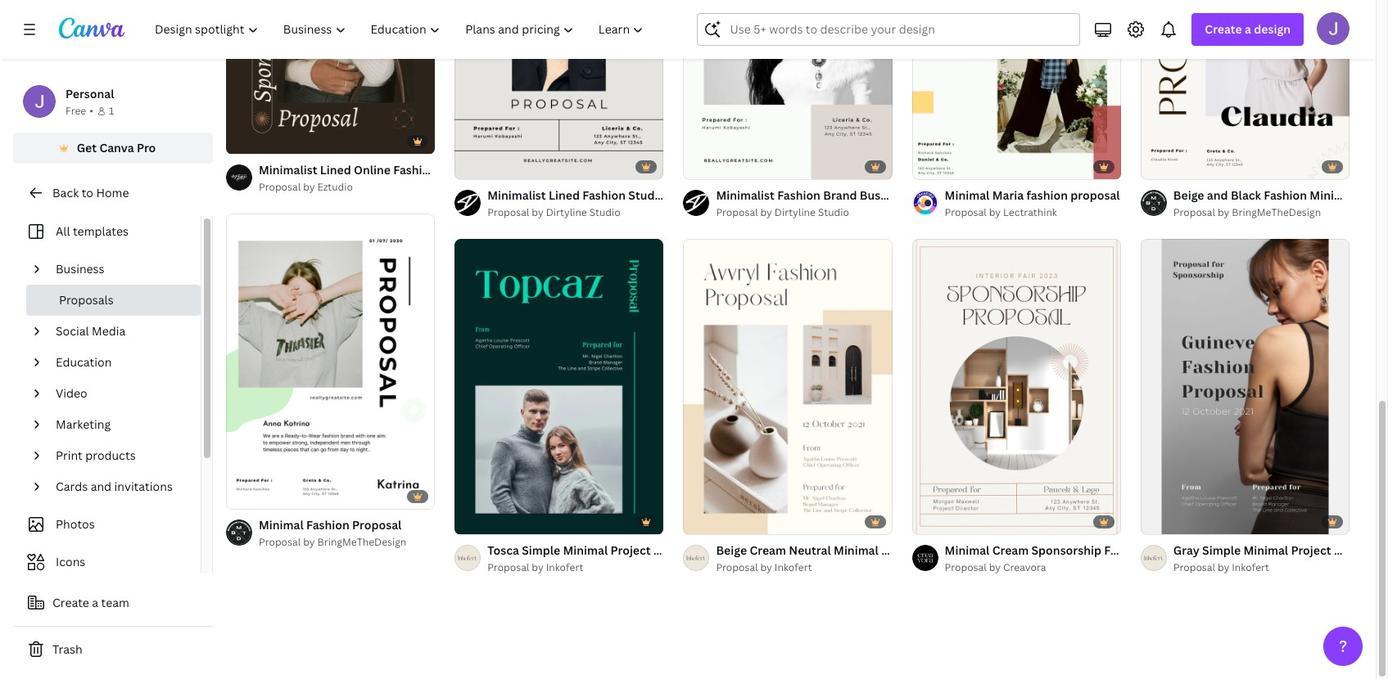 Task type: describe. For each thing, give the bounding box(es) containing it.
proposal by inkofert link for gray
[[1174, 560, 1350, 577]]

minimalist lined online fashion brand business proposal link
[[259, 162, 577, 180]]

get canva pro
[[77, 140, 156, 156]]

1 for beige cream neutral minimal project proposal
[[695, 515, 700, 527]]

proposal by creavora link
[[945, 560, 1121, 577]]

minimal maria fashion proposal proposal by lectrathink
[[945, 188, 1120, 220]]

minimal cream sponsorship fair printable proposal link
[[945, 542, 1231, 560]]

fashion inside minimalist lined fashion studio proposal proposal by dirtyline studio
[[583, 188, 626, 203]]

1 for minimal cream sponsorship fair printable proposal
[[924, 515, 928, 527]]

1 of 6 link for tosca simple minimal project proposal
[[455, 239, 664, 535]]

dirtyline for lined
[[546, 206, 587, 220]]

social media link
[[49, 316, 191, 347]]

gray
[[1174, 543, 1200, 559]]

lined for online
[[320, 162, 351, 178]]

gray simple minimal project proposal image
[[1141, 239, 1350, 535]]

by inside minimalist lined fashion studio proposal proposal by dirtyline studio
[[532, 206, 544, 220]]

minimal fashion proposal link
[[259, 517, 406, 535]]

fashion inside the "minimalist lined online fashion brand business proposal proposal by eztudio"
[[393, 162, 437, 178]]

minimal maria fashion proposal image
[[912, 0, 1121, 179]]

1 for beige and black fashion minimal propo
[[1152, 160, 1157, 172]]

fashion
[[1027, 188, 1068, 203]]

minimal maria fashion proposal link
[[945, 187, 1120, 205]]

6 for minimalist fashion brand business proposal
[[713, 160, 719, 172]]

1 of 6 for gray simple minimal project proposal
[[1152, 515, 1176, 527]]

media
[[92, 324, 126, 339]]

minimalist for minimalist lined online fashion brand business proposal
[[259, 162, 317, 178]]

minimalist lined online fashion brand business proposal proposal by eztudio
[[259, 162, 577, 194]]

proposal by inkofert link for tosca
[[487, 560, 664, 577]]

minimalist fashion brand business proposal proposal by dirtyline studio
[[716, 188, 961, 220]]

lined for fashion
[[549, 188, 580, 203]]

of for minimal maria fashion proposal
[[930, 160, 940, 172]]

Search search field
[[730, 14, 1070, 45]]

1 of 6 link for beige cream neutral minimal project proposal
[[683, 239, 892, 535]]

of for gray simple minimal project proposal
[[1159, 515, 1168, 527]]

personal
[[66, 86, 114, 102]]

1 of 6 for minimal maria fashion proposal
[[924, 160, 948, 172]]

beige cream neutral minimal project proposal image
[[683, 239, 892, 535]]

cream for minimal
[[992, 543, 1029, 559]]

beige cream neutral minimal project proposal proposal by inkofert
[[716, 543, 974, 575]]

minimalist for minimalist fashion brand business proposal
[[716, 188, 775, 203]]

minimal fashion proposal proposal by bringmethedesign
[[259, 518, 406, 550]]

create for create a team
[[52, 595, 89, 611]]

back to home
[[52, 185, 129, 201]]

1 of 6 for tosca simple minimal project proposal
[[466, 515, 490, 527]]

by inside minimal cream sponsorship fair printable proposal proposal by creavora
[[989, 561, 1001, 575]]

by inside the "minimalist lined online fashion brand business proposal proposal by eztudio"
[[303, 180, 315, 194]]

minimal cream sponsorship fair printable proposal image
[[912, 239, 1121, 535]]

minimal inside gray simple minimal project proposal proposal by inkofert
[[1244, 543, 1288, 559]]

all
[[56, 224, 70, 239]]

1 of 6 for beige cream neutral minimal project proposal
[[695, 515, 719, 527]]

education
[[56, 355, 112, 370]]

black
[[1231, 188, 1261, 203]]

social
[[56, 324, 89, 339]]

eztudio
[[317, 180, 353, 194]]

fashion inside minimal fashion proposal proposal by bringmethedesign
[[306, 518, 350, 533]]

create for create a design
[[1205, 21, 1242, 37]]

minimal inside minimal maria fashion proposal proposal by lectrathink
[[945, 188, 990, 203]]

proposal by bringmethedesign link for black
[[1174, 205, 1350, 221]]

minimal cream sponsorship fair printable proposal proposal by creavora
[[945, 543, 1231, 575]]

all templates link
[[23, 216, 191, 247]]

print products link
[[49, 441, 191, 472]]

dirtyline for fashion
[[775, 206, 816, 220]]

minimalist lined fashion studio proposal link
[[487, 187, 717, 205]]

neutral
[[789, 543, 831, 559]]

and for cards
[[91, 479, 111, 495]]

1 of 6 for minimal fashion proposal
[[238, 490, 262, 502]]

trash link
[[13, 634, 213, 667]]

free
[[66, 104, 86, 118]]

minimal inside minimal fashion proposal proposal by bringmethedesign
[[259, 518, 304, 533]]

beige for beige cream neutral minimal project proposal
[[716, 543, 747, 559]]

gray simple minimal project proposal proposal by inkofert
[[1174, 543, 1383, 575]]

invitations
[[114, 479, 173, 495]]

minimalist fashion brand business proposal link
[[716, 187, 961, 205]]

brand inside "minimalist fashion brand business proposal proposal by dirtyline studio"
[[823, 188, 857, 203]]

cream for beige
[[750, 543, 786, 559]]

of for beige cream neutral minimal project proposal
[[702, 515, 711, 527]]

of for tosca simple minimal project proposal
[[473, 515, 482, 527]]

of for minimal fashion proposal
[[244, 490, 254, 502]]

home
[[96, 185, 129, 201]]

2 vertical spatial business
[[56, 261, 104, 277]]

canva
[[99, 140, 134, 156]]

1 for minimalist lined online fashion brand business proposal
[[238, 135, 242, 148]]

tosca simple minimal project proposal image
[[455, 239, 664, 535]]

trash
[[52, 642, 82, 658]]

business inside the "minimalist lined online fashion brand business proposal proposal by eztudio"
[[476, 162, 525, 178]]

pro
[[137, 140, 156, 156]]

video
[[56, 386, 87, 401]]

print
[[56, 448, 83, 464]]

minimal inside beige and black fashion minimal propo proposal by bringmethedesign
[[1310, 188, 1355, 203]]

proposal inside beige and black fashion minimal propo proposal by bringmethedesign
[[1174, 206, 1215, 220]]

1 for minimal maria fashion proposal
[[924, 160, 928, 172]]

studio for minimalist lined fashion studio proposal
[[589, 206, 621, 220]]

beige cream neutral minimal project proposal link
[[716, 542, 974, 560]]

by inside minimal maria fashion proposal proposal by lectrathink
[[989, 206, 1001, 220]]

minimalist lined fashion studio proposal image
[[455, 0, 664, 179]]

by inside minimal fashion proposal proposal by bringmethedesign
[[303, 536, 315, 550]]

all templates
[[56, 224, 129, 239]]

of for minimalist fashion brand business proposal
[[702, 160, 711, 172]]

and for beige
[[1207, 188, 1228, 203]]

team
[[101, 595, 129, 611]]

simple for tosca
[[522, 543, 560, 559]]

get canva pro button
[[13, 133, 213, 164]]

online
[[354, 162, 391, 178]]

icons
[[56, 554, 85, 570]]

1 of 6 link for minimal fashion proposal
[[226, 214, 435, 510]]

a for team
[[92, 595, 98, 611]]

minimal inside tosca simple minimal project proposal proposal by inkofert
[[563, 543, 608, 559]]

business inside "minimalist fashion brand business proposal proposal by dirtyline studio"
[[860, 188, 909, 203]]

1 of 5 for minimalist
[[238, 135, 261, 148]]

1 horizontal spatial studio
[[628, 188, 665, 203]]

education link
[[49, 347, 191, 378]]

sponsorship
[[1032, 543, 1102, 559]]



Task type: locate. For each thing, give the bounding box(es) containing it.
by down minimal fashion proposal link
[[303, 536, 315, 550]]

1 of 6 for beige and black fashion minimal propo
[[1152, 160, 1176, 172]]

1 horizontal spatial bringmethedesign
[[1232, 206, 1321, 220]]

beige for beige and black fashion minimal propo
[[1174, 188, 1204, 203]]

beige left neutral
[[716, 543, 747, 559]]

2 dirtyline from the left
[[775, 206, 816, 220]]

6 for tosca simple minimal project proposal
[[484, 515, 490, 527]]

by down minimalist lined fashion studio proposal link on the top of page
[[532, 206, 544, 220]]

video link
[[49, 378, 191, 410]]

2 project from the left
[[881, 543, 922, 559]]

0 horizontal spatial 1 of 5
[[238, 135, 261, 148]]

bringmethedesign down the beige and black fashion minimal propo link
[[1232, 206, 1321, 220]]

1 of 6
[[695, 160, 719, 172], [924, 160, 948, 172], [1152, 160, 1176, 172], [238, 490, 262, 502], [466, 515, 490, 527], [695, 515, 719, 527], [1152, 515, 1176, 527]]

1 vertical spatial lined
[[549, 188, 580, 203]]

inkofert for gray
[[1232, 561, 1269, 575]]

0 vertical spatial 5
[[256, 135, 261, 148]]

1 horizontal spatial beige
[[1174, 188, 1204, 203]]

3 project from the left
[[1291, 543, 1331, 559]]

fashion
[[393, 162, 437, 178], [583, 188, 626, 203], [777, 188, 821, 203], [1264, 188, 1307, 203], [306, 518, 350, 533]]

by inside beige and black fashion minimal propo proposal by bringmethedesign
[[1218, 206, 1230, 220]]

5 for minimal
[[942, 515, 947, 527]]

business
[[476, 162, 525, 178], [860, 188, 909, 203], [56, 261, 104, 277]]

minimal inside minimal cream sponsorship fair printable proposal proposal by creavora
[[945, 543, 990, 559]]

proposal by inkofert link
[[487, 560, 664, 577], [716, 560, 892, 577], [1174, 560, 1350, 577]]

0 vertical spatial brand
[[439, 162, 473, 178]]

maria
[[992, 188, 1024, 203]]

1 horizontal spatial create
[[1205, 21, 1242, 37]]

0 horizontal spatial business
[[56, 261, 104, 277]]

1 of 5 link for cream
[[912, 239, 1121, 535]]

dirtyline
[[546, 206, 587, 220], [775, 206, 816, 220]]

1 horizontal spatial cream
[[992, 543, 1029, 559]]

1 simple from the left
[[522, 543, 560, 559]]

simple inside tosca simple minimal project proposal proposal by inkofert
[[522, 543, 560, 559]]

1 inkofert from the left
[[546, 561, 583, 575]]

0 horizontal spatial minimalist
[[259, 162, 317, 178]]

create inside create a design dropdown button
[[1205, 21, 1242, 37]]

photos
[[56, 517, 95, 532]]

minimalist for minimalist lined fashion studio proposal
[[487, 188, 546, 203]]

6 for minimal maria fashion proposal
[[942, 160, 948, 172]]

create a design
[[1205, 21, 1291, 37]]

create a design button
[[1192, 13, 1304, 46]]

free •
[[66, 104, 93, 118]]

beige left black
[[1174, 188, 1204, 203]]

project inside gray simple minimal project proposal proposal by inkofert
[[1291, 543, 1331, 559]]

3 proposal by inkofert link from the left
[[1174, 560, 1350, 577]]

proposal by inkofert link down tosca
[[487, 560, 664, 577]]

and right cards
[[91, 479, 111, 495]]

minimalist lined online fashion brand business proposal image
[[226, 0, 435, 154]]

2 horizontal spatial minimalist
[[716, 188, 775, 203]]

1 vertical spatial bringmethedesign
[[317, 536, 406, 550]]

0 horizontal spatial proposal by inkofert link
[[487, 560, 664, 577]]

1 vertical spatial proposal by bringmethedesign link
[[259, 535, 406, 551]]

0 horizontal spatial lined
[[320, 162, 351, 178]]

brand
[[439, 162, 473, 178], [823, 188, 857, 203]]

proposal by bringmethedesign link for proposal
[[259, 535, 406, 551]]

1 of 5 link
[[226, 0, 435, 155], [912, 239, 1121, 535]]

products
[[85, 448, 136, 464]]

inkofert down neutral
[[775, 561, 812, 575]]

design
[[1254, 21, 1291, 37]]

proposal by inkofert link down the gray
[[1174, 560, 1350, 577]]

fashion inside "minimalist fashion brand business proposal proposal by dirtyline studio"
[[777, 188, 821, 203]]

1 vertical spatial a
[[92, 595, 98, 611]]

proposal by bringmethedesign link
[[1174, 205, 1350, 221], [259, 535, 406, 551]]

cards and invitations
[[56, 479, 173, 495]]

0 horizontal spatial dirtyline
[[546, 206, 587, 220]]

1 horizontal spatial proposal by inkofert link
[[716, 560, 892, 577]]

0 horizontal spatial simple
[[522, 543, 560, 559]]

cards and invitations link
[[49, 472, 191, 503]]

5 for minimalist
[[256, 135, 261, 148]]

5
[[256, 135, 261, 148], [942, 515, 947, 527]]

inkofert inside gray simple minimal project proposal proposal by inkofert
[[1232, 561, 1269, 575]]

fashion inside beige and black fashion minimal propo proposal by bringmethedesign
[[1264, 188, 1307, 203]]

dirtyline inside "minimalist fashion brand business proposal proposal by dirtyline studio"
[[775, 206, 816, 220]]

6 for gray simple minimal project proposal
[[1170, 515, 1176, 527]]

simple
[[522, 543, 560, 559], [1202, 543, 1241, 559]]

bringmethedesign
[[1232, 206, 1321, 220], [317, 536, 406, 550]]

0 horizontal spatial studio
[[589, 206, 621, 220]]

by down tosca simple minimal project proposal link at bottom
[[532, 561, 544, 575]]

cream
[[750, 543, 786, 559], [992, 543, 1029, 559]]

project for tosca simple minimal project proposal
[[611, 543, 651, 559]]

of
[[244, 135, 254, 148], [702, 160, 711, 172], [930, 160, 940, 172], [1159, 160, 1168, 172], [244, 490, 254, 502], [473, 515, 482, 527], [702, 515, 711, 527], [930, 515, 940, 527], [1159, 515, 1168, 527]]

1 vertical spatial beige
[[716, 543, 747, 559]]

0 horizontal spatial 1 of 5 link
[[226, 0, 435, 155]]

bringmethedesign down minimal fashion proposal link
[[317, 536, 406, 550]]

proposal by inkofert link for beige
[[716, 560, 892, 577]]

simple right tosca
[[522, 543, 560, 559]]

0 vertical spatial bringmethedesign
[[1232, 206, 1321, 220]]

minimalist inside minimalist lined fashion studio proposal proposal by dirtyline studio
[[487, 188, 546, 203]]

1 of 6 link for minimalist fashion brand business proposal
[[683, 0, 892, 179]]

cream inside minimal cream sponsorship fair printable proposal proposal by creavora
[[992, 543, 1029, 559]]

inkofert down tosca simple minimal project proposal link at bottom
[[546, 561, 583, 575]]

inkofert for tosca
[[546, 561, 583, 575]]

inkofert inside tosca simple minimal project proposal proposal by inkofert
[[546, 561, 583, 575]]

minimal
[[945, 188, 990, 203], [1310, 188, 1355, 203], [259, 518, 304, 533], [563, 543, 608, 559], [834, 543, 879, 559], [945, 543, 990, 559], [1244, 543, 1288, 559]]

by inside gray simple minimal project proposal proposal by inkofert
[[1218, 561, 1230, 575]]

1 vertical spatial 1 of 5
[[924, 515, 947, 527]]

inkofert down gray simple minimal project proposal link
[[1232, 561, 1269, 575]]

tosca simple minimal project proposal proposal by inkofert
[[487, 543, 703, 575]]

0 horizontal spatial proposal by bringmethedesign link
[[259, 535, 406, 551]]

0 horizontal spatial project
[[611, 543, 651, 559]]

2 horizontal spatial studio
[[818, 206, 849, 220]]

dirtyline down minimalist fashion brand business proposal link
[[775, 206, 816, 220]]

2 horizontal spatial project
[[1291, 543, 1331, 559]]

minimalist inside "minimalist fashion brand business proposal proposal by dirtyline studio"
[[716, 188, 775, 203]]

creavora
[[1003, 561, 1046, 575]]

and left black
[[1207, 188, 1228, 203]]

1 project from the left
[[611, 543, 651, 559]]

1 vertical spatial brand
[[823, 188, 857, 203]]

6 for beige cream neutral minimal project proposal
[[713, 515, 719, 527]]

1 horizontal spatial proposal by bringmethedesign link
[[1174, 205, 1350, 221]]

back
[[52, 185, 79, 201]]

6
[[713, 160, 719, 172], [942, 160, 948, 172], [1170, 160, 1176, 172], [256, 490, 262, 502], [484, 515, 490, 527], [713, 515, 719, 527], [1170, 515, 1176, 527]]

1 horizontal spatial inkofert
[[775, 561, 812, 575]]

create a team
[[52, 595, 129, 611]]

print products
[[56, 448, 136, 464]]

beige and black fashion minimal proposal image
[[1141, 0, 1350, 179]]

bringmethedesign inside beige and black fashion minimal propo proposal by bringmethedesign
[[1232, 206, 1321, 220]]

by down the beige and black fashion minimal propo link
[[1218, 206, 1230, 220]]

0 horizontal spatial bringmethedesign
[[317, 536, 406, 550]]

1 cream from the left
[[750, 543, 786, 559]]

beige inside beige and black fashion minimal propo proposal by bringmethedesign
[[1174, 188, 1204, 203]]

simple right the gray
[[1202, 543, 1241, 559]]

beige inside beige cream neutral minimal project proposal proposal by inkofert
[[716, 543, 747, 559]]

business link
[[49, 254, 191, 285]]

1 of 6 for minimalist fashion brand business proposal
[[695, 160, 719, 172]]

get
[[77, 140, 97, 156]]

cards
[[56, 479, 88, 495]]

a inside dropdown button
[[1245, 21, 1251, 37]]

1 horizontal spatial minimalist
[[487, 188, 546, 203]]

1 proposal by inkofert link from the left
[[487, 560, 664, 577]]

proposal inside minimal maria fashion proposal proposal by lectrathink
[[945, 206, 987, 220]]

0 horizontal spatial 5
[[256, 135, 261, 148]]

0 vertical spatial proposal by bringmethedesign link
[[1174, 205, 1350, 221]]

marketing
[[56, 417, 111, 432]]

1 vertical spatial 5
[[942, 515, 947, 527]]

1 horizontal spatial 1 of 5 link
[[912, 239, 1121, 535]]

inkofert
[[546, 561, 583, 575], [775, 561, 812, 575], [1232, 561, 1269, 575]]

1 horizontal spatial project
[[881, 543, 922, 559]]

0 vertical spatial a
[[1245, 21, 1251, 37]]

back to home link
[[13, 177, 213, 210]]

and inside beige and black fashion minimal propo proposal by bringmethedesign
[[1207, 188, 1228, 203]]

1 horizontal spatial dirtyline
[[775, 206, 816, 220]]

by
[[303, 180, 315, 194], [532, 206, 544, 220], [760, 206, 772, 220], [989, 206, 1001, 220], [1218, 206, 1230, 220], [303, 536, 315, 550], [532, 561, 544, 575], [760, 561, 772, 575], [989, 561, 1001, 575], [1218, 561, 1230, 575]]

1 horizontal spatial a
[[1245, 21, 1251, 37]]

create a team button
[[13, 587, 213, 620]]

propo
[[1357, 188, 1388, 203]]

lectrathink
[[1003, 206, 1057, 220]]

printable
[[1128, 543, 1179, 559]]

6 for beige and black fashion minimal propo
[[1170, 160, 1176, 172]]

and
[[1207, 188, 1228, 203], [91, 479, 111, 495]]

a inside button
[[92, 595, 98, 611]]

dirtyline inside minimalist lined fashion studio proposal proposal by dirtyline studio
[[546, 206, 587, 220]]

social media
[[56, 324, 126, 339]]

0 horizontal spatial and
[[91, 479, 111, 495]]

2 cream from the left
[[992, 543, 1029, 559]]

1 horizontal spatial brand
[[823, 188, 857, 203]]

2 simple from the left
[[1202, 543, 1241, 559]]

by down gray simple minimal project proposal link
[[1218, 561, 1230, 575]]

project inside beige cream neutral minimal project proposal proposal by inkofert
[[881, 543, 922, 559]]

by inside tosca simple minimal project proposal proposal by inkofert
[[532, 561, 544, 575]]

project for gray simple minimal project proposal
[[1291, 543, 1331, 559]]

0 vertical spatial business
[[476, 162, 525, 178]]

2 horizontal spatial business
[[860, 188, 909, 203]]

by down minimalist fashion brand business proposal link
[[760, 206, 772, 220]]

1 vertical spatial 1 of 5 link
[[912, 239, 1121, 535]]

2 horizontal spatial inkofert
[[1232, 561, 1269, 575]]

0 vertical spatial and
[[1207, 188, 1228, 203]]

jacob simon image
[[1317, 12, 1350, 45]]

project inside tosca simple minimal project proposal proposal by inkofert
[[611, 543, 651, 559]]

minimal fashion proposal image
[[226, 214, 435, 509]]

2 horizontal spatial proposal by inkofert link
[[1174, 560, 1350, 577]]

by down beige cream neutral minimal project proposal link
[[760, 561, 772, 575]]

a for design
[[1245, 21, 1251, 37]]

2 inkofert from the left
[[775, 561, 812, 575]]

tosca simple minimal project proposal link
[[487, 542, 703, 560]]

simple for gray
[[1202, 543, 1241, 559]]

1 of 6 link for beige and black fashion minimal propo
[[1141, 0, 1350, 179]]

1 horizontal spatial and
[[1207, 188, 1228, 203]]

0 horizontal spatial a
[[92, 595, 98, 611]]

0 horizontal spatial cream
[[750, 543, 786, 559]]

3 inkofert from the left
[[1232, 561, 1269, 575]]

proposal by eztudio link
[[259, 180, 435, 196]]

0 horizontal spatial beige
[[716, 543, 747, 559]]

proposals
[[59, 292, 114, 308]]

create
[[1205, 21, 1242, 37], [52, 595, 89, 611]]

studio inside "minimalist fashion brand business proposal proposal by dirtyline studio"
[[818, 206, 849, 220]]

minimal inside beige cream neutral minimal project proposal proposal by inkofert
[[834, 543, 879, 559]]

0 vertical spatial lined
[[320, 162, 351, 178]]

cream left neutral
[[750, 543, 786, 559]]

cream inside beige cream neutral minimal project proposal proposal by inkofert
[[750, 543, 786, 559]]

marketing link
[[49, 410, 191, 441]]

create left design
[[1205, 21, 1242, 37]]

studio for minimalist fashion brand business proposal
[[818, 206, 849, 220]]

a left team
[[92, 595, 98, 611]]

1 of 5
[[238, 135, 261, 148], [924, 515, 947, 527]]

1 vertical spatial create
[[52, 595, 89, 611]]

1 for gray simple minimal project proposal
[[1152, 515, 1157, 527]]

1 horizontal spatial 1 of 5
[[924, 515, 947, 527]]

by down maria
[[989, 206, 1001, 220]]

beige and black fashion minimal propo proposal by bringmethedesign
[[1174, 188, 1388, 220]]

proposal
[[1071, 188, 1120, 203]]

1 for minimalist fashion brand business proposal
[[695, 160, 700, 172]]

templates
[[73, 224, 129, 239]]

top level navigation element
[[144, 13, 658, 46]]

by inside beige cream neutral minimal project proposal proposal by inkofert
[[760, 561, 772, 575]]

0 horizontal spatial brand
[[439, 162, 473, 178]]

0 horizontal spatial inkofert
[[546, 561, 583, 575]]

to
[[82, 185, 93, 201]]

project
[[611, 543, 651, 559], [881, 543, 922, 559], [1291, 543, 1331, 559]]

0 vertical spatial 1 of 5 link
[[226, 0, 435, 155]]

0 vertical spatial 1 of 5
[[238, 135, 261, 148]]

create inside create a team button
[[52, 595, 89, 611]]

beige and black fashion minimal propo link
[[1174, 187, 1388, 205]]

create down icons
[[52, 595, 89, 611]]

lined
[[320, 162, 351, 178], [549, 188, 580, 203]]

0 vertical spatial create
[[1205, 21, 1242, 37]]

of for minimal cream sponsorship fair printable proposal
[[930, 515, 940, 527]]

0 vertical spatial beige
[[1174, 188, 1204, 203]]

2 proposal by inkofert link from the left
[[716, 560, 892, 577]]

brand inside the "minimalist lined online fashion brand business proposal proposal by eztudio"
[[439, 162, 473, 178]]

of for beige and black fashion minimal propo
[[1159, 160, 1168, 172]]

by left eztudio
[[303, 180, 315, 194]]

1 vertical spatial business
[[860, 188, 909, 203]]

photos link
[[23, 509, 191, 541]]

1 of 5 link for lined
[[226, 0, 435, 155]]

by inside "minimalist fashion brand business proposal proposal by dirtyline studio"
[[760, 206, 772, 220]]

by left creavora
[[989, 561, 1001, 575]]

of for minimalist lined online fashion brand business proposal
[[244, 135, 254, 148]]

1 horizontal spatial simple
[[1202, 543, 1241, 559]]

a left design
[[1245, 21, 1251, 37]]

gray simple minimal project proposal link
[[1174, 542, 1383, 560]]

tosca
[[487, 543, 519, 559]]

cream up creavora
[[992, 543, 1029, 559]]

0 horizontal spatial create
[[52, 595, 89, 611]]

fair
[[1104, 543, 1125, 559]]

proposal by lectrathink link
[[945, 205, 1120, 221]]

inkofert inside beige cream neutral minimal project proposal proposal by inkofert
[[775, 561, 812, 575]]

1 of 6 link
[[683, 0, 892, 179], [912, 0, 1121, 179], [1141, 0, 1350, 179], [226, 214, 435, 510], [455, 239, 664, 535], [683, 239, 892, 535], [1141, 239, 1350, 535]]

1 for tosca simple minimal project proposal
[[466, 515, 471, 527]]

1 of 5 for minimal
[[924, 515, 947, 527]]

beige
[[1174, 188, 1204, 203], [716, 543, 747, 559]]

bringmethedesign inside minimal fashion proposal proposal by bringmethedesign
[[317, 536, 406, 550]]

a
[[1245, 21, 1251, 37], [92, 595, 98, 611]]

minimalist inside the "minimalist lined online fashion brand business proposal proposal by eztudio"
[[259, 162, 317, 178]]

1 vertical spatial and
[[91, 479, 111, 495]]

None search field
[[697, 13, 1081, 46]]

lined inside minimalist lined fashion studio proposal proposal by dirtyline studio
[[549, 188, 580, 203]]

1 horizontal spatial lined
[[549, 188, 580, 203]]

1 for minimal fashion proposal
[[238, 490, 242, 502]]

icons link
[[23, 547, 191, 578]]

•
[[89, 104, 93, 118]]

1 of 6 link for gray simple minimal project proposal
[[1141, 239, 1350, 535]]

minimalist fashion brand business proposal image
[[683, 0, 892, 179]]

minimalist
[[259, 162, 317, 178], [487, 188, 546, 203], [716, 188, 775, 203]]

6 for minimal fashion proposal
[[256, 490, 262, 502]]

lined inside the "minimalist lined online fashion brand business proposal proposal by eztudio"
[[320, 162, 351, 178]]

1 of 6 link for minimal maria fashion proposal
[[912, 0, 1121, 179]]

minimalist lined fashion studio proposal proposal by dirtyline studio
[[487, 188, 717, 220]]

1 horizontal spatial business
[[476, 162, 525, 178]]

1 horizontal spatial 5
[[942, 515, 947, 527]]

1 dirtyline from the left
[[546, 206, 587, 220]]

proposal by inkofert link down neutral
[[716, 560, 892, 577]]

simple inside gray simple minimal project proposal proposal by inkofert
[[1202, 543, 1241, 559]]

dirtyline down minimalist lined fashion studio proposal link on the top of page
[[546, 206, 587, 220]]



Task type: vqa. For each thing, say whether or not it's contained in the screenshot.
plans & pricing
no



